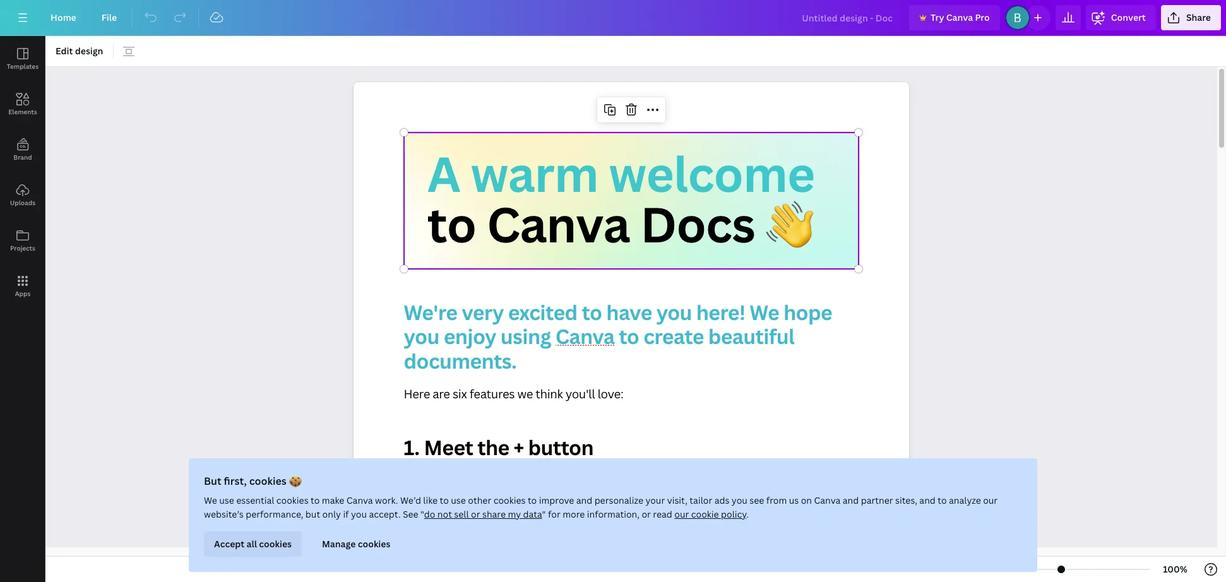 Task type: vqa. For each thing, say whether or not it's contained in the screenshot.
Canva within button
yes



Task type: describe. For each thing, give the bounding box(es) containing it.
100%
[[1164, 564, 1188, 576]]

1.
[[404, 434, 420, 461]]

charts,
[[404, 489, 443, 504]]

2 use from the left
[[451, 495, 466, 507]]

docs
[[640, 191, 755, 257]]

you inside button, you can easily add anything to your page - checklists, charts, graphics, and more!
[[548, 472, 569, 488]]

can
[[572, 472, 592, 488]]

pro
[[976, 11, 990, 23]]

sites,
[[896, 495, 918, 507]]

Design title text field
[[792, 5, 905, 30]]

partner
[[862, 495, 894, 507]]

1 vertical spatial our
[[675, 509, 689, 521]]

cookies inside button
[[259, 538, 292, 550]]

our inside we use essential cookies to make canva work. we'd like to use other cookies to improve and personalize your visit, tailor ads you see from us on canva and partner sites, and to analyze our website's performance, but only if you accept. see "
[[984, 495, 998, 507]]

convert button
[[1087, 5, 1157, 30]]

on
[[802, 495, 813, 507]]

cookies up my
[[494, 495, 526, 507]]

a
[[427, 141, 460, 206]]

read
[[653, 509, 673, 521]]

from
[[767, 495, 787, 507]]

the
[[478, 434, 510, 461]]

essential
[[236, 495, 274, 507]]

but first, cookies 🍪
[[204, 474, 302, 488]]

all
[[247, 538, 257, 550]]

and left "partner"
[[843, 495, 859, 507]]

personalize
[[595, 495, 644, 507]]

and right sites,
[[920, 495, 936, 507]]

do
[[424, 509, 436, 521]]

information,
[[587, 509, 640, 521]]

cookies up 'essential'
[[249, 474, 287, 488]]

documents.
[[404, 347, 517, 374]]

uploads button
[[0, 172, 45, 218]]

brand button
[[0, 127, 45, 172]]

data
[[523, 509, 542, 521]]

features
[[470, 386, 515, 402]]

canva inside we're very excited to have you here! we hope you enjoy using canva to create beautiful documents.
[[556, 323, 615, 350]]

my
[[508, 509, 521, 521]]

your inside button, you can easily add anything to your page - checklists, charts, graphics, and more!
[[723, 472, 749, 488]]

to inside button, you can easily add anything to your page - checklists, charts, graphics, and more!
[[708, 472, 720, 488]]

we inside we're very excited to have you here! we hope you enjoy using canva to create beautiful documents.
[[750, 299, 780, 326]]

file button
[[91, 5, 127, 30]]

1. meet the + button
[[404, 434, 594, 461]]

edit
[[56, 45, 73, 57]]

we
[[518, 386, 533, 402]]

button, you can easily add anything to your page - checklists, charts, graphics, and more!
[[404, 472, 851, 504]]

apps button
[[0, 263, 45, 309]]

performance,
[[246, 509, 304, 521]]

convert
[[1112, 11, 1147, 23]]

edit design
[[56, 45, 103, 57]]

first,
[[224, 474, 247, 488]]

manage
[[322, 538, 356, 550]]

try canva pro button
[[910, 5, 1001, 30]]

share
[[483, 509, 506, 521]]

projects
[[10, 244, 35, 253]]

for
[[548, 509, 561, 521]]

like
[[423, 495, 438, 507]]

you right the if
[[351, 509, 367, 521]]

manage cookies
[[322, 538, 391, 550]]

tailor
[[690, 495, 713, 507]]

to canva docs 👋
[[427, 191, 813, 257]]

main menu bar
[[0, 0, 1227, 36]]

accept.
[[369, 509, 401, 521]]

1 use from the left
[[219, 495, 234, 507]]

are
[[433, 386, 450, 402]]

2 or from the left
[[642, 509, 651, 521]]

love:
[[598, 386, 624, 402]]

excited
[[508, 299, 578, 326]]

ads
[[715, 495, 730, 507]]

more!
[[524, 489, 558, 504]]

you up the policy in the right bottom of the page
[[732, 495, 748, 507]]

enjoy
[[444, 323, 496, 350]]

and inside button, you can easily add anything to your page - checklists, charts, graphics, and more!
[[500, 489, 522, 504]]

2 " from the left
[[542, 509, 546, 521]]

home
[[51, 11, 76, 23]]

" inside we use essential cookies to make canva work. we'd like to use other cookies to improve and personalize your visit, tailor ads you see from us on canva and partner sites, and to analyze our website's performance, but only if you accept. see "
[[421, 509, 424, 521]]

improve
[[539, 495, 574, 507]]

create
[[644, 323, 704, 350]]

page
[[752, 472, 779, 488]]

accept
[[214, 538, 245, 550]]



Task type: locate. For each thing, give the bounding box(es) containing it.
our
[[984, 495, 998, 507], [675, 509, 689, 521]]

but first, cookies 🍪 dialog
[[189, 459, 1038, 572]]

0 horizontal spatial or
[[471, 509, 480, 521]]

🍪
[[289, 474, 302, 488]]

0 horizontal spatial "
[[421, 509, 424, 521]]

checklists,
[[789, 472, 848, 488]]

your up the ads
[[723, 472, 749, 488]]

1 horizontal spatial or
[[642, 509, 651, 521]]

templates button
[[0, 36, 45, 81]]

we up website's
[[204, 495, 217, 507]]

six
[[453, 386, 467, 402]]

us
[[790, 495, 799, 507]]

our right the 'analyze' in the bottom of the page
[[984, 495, 998, 507]]

0 vertical spatial your
[[723, 472, 749, 488]]

other
[[468, 495, 492, 507]]

0 horizontal spatial we
[[204, 495, 217, 507]]

or
[[471, 509, 480, 521], [642, 509, 651, 521]]

cookie
[[692, 509, 719, 521]]

0 horizontal spatial your
[[646, 495, 665, 507]]

projects button
[[0, 218, 45, 263]]

1 or from the left
[[471, 509, 480, 521]]

1 horizontal spatial our
[[984, 495, 998, 507]]

visit,
[[668, 495, 688, 507]]

we left hope
[[750, 299, 780, 326]]

work.
[[375, 495, 398, 507]]

your inside we use essential cookies to make canva work. we'd like to use other cookies to improve and personalize your visit, tailor ads you see from us on canva and partner sites, and to analyze our website's performance, but only if you accept. see "
[[646, 495, 665, 507]]

file
[[102, 11, 117, 23]]

edit design button
[[51, 41, 108, 61]]

1 horizontal spatial "
[[542, 509, 546, 521]]

" left "for"
[[542, 509, 546, 521]]

-
[[782, 472, 786, 488]]

none text field containing a warm welcome
[[353, 82, 909, 583]]

but
[[306, 509, 320, 521]]

we're very excited to have you here! we hope you enjoy using canva to create beautiful documents.
[[404, 299, 837, 374]]

and up do not sell or share my data " for more information, or read our cookie policy .
[[577, 495, 593, 507]]

a warm welcome
[[427, 141, 815, 206]]

anything
[[655, 472, 705, 488]]

you up improve
[[548, 472, 569, 488]]

our cookie policy link
[[675, 509, 747, 521]]

brand
[[13, 153, 32, 162]]

your up read
[[646, 495, 665, 507]]

1 vertical spatial we
[[204, 495, 217, 507]]

very
[[462, 299, 504, 326]]

cookies right all
[[259, 538, 292, 550]]

easily
[[595, 472, 628, 488]]

more
[[563, 509, 585, 521]]

we're
[[404, 299, 458, 326]]

hope
[[784, 299, 833, 326]]

have
[[607, 299, 652, 326]]

0 vertical spatial our
[[984, 495, 998, 507]]

here are six features we think you'll love:
[[404, 386, 624, 402]]

and
[[500, 489, 522, 504], [577, 495, 593, 507], [843, 495, 859, 507], [920, 495, 936, 507]]

.
[[747, 509, 749, 521]]

or left read
[[642, 509, 651, 521]]

beautiful
[[709, 323, 795, 350]]

side panel tab list
[[0, 36, 45, 309]]

0 horizontal spatial our
[[675, 509, 689, 521]]

using
[[501, 323, 551, 350]]

1 horizontal spatial your
[[723, 472, 749, 488]]

add
[[631, 472, 652, 488]]

here!
[[697, 299, 746, 326]]

we inside we use essential cookies to make canva work. we'd like to use other cookies to improve and personalize your visit, tailor ads you see from us on canva and partner sites, and to analyze our website's performance, but only if you accept. see "
[[204, 495, 217, 507]]

cookies down 🍪
[[277, 495, 309, 507]]

None text field
[[353, 82, 909, 583]]

design
[[75, 45, 103, 57]]

try canva pro
[[931, 11, 990, 23]]

do not sell or share my data link
[[424, 509, 542, 521]]

only
[[323, 509, 341, 521]]

do not sell or share my data " for more information, or read our cookie policy .
[[424, 509, 749, 521]]

think
[[536, 386, 563, 402]]

you right have
[[657, 299, 692, 326]]

1 horizontal spatial we
[[750, 299, 780, 326]]

not
[[438, 509, 452, 521]]

graphics,
[[446, 489, 497, 504]]

meet
[[424, 434, 473, 461]]

templates
[[7, 62, 39, 71]]

see
[[750, 495, 765, 507]]

home link
[[40, 5, 86, 30]]

make
[[322, 495, 345, 507]]

accept all cookies
[[214, 538, 292, 550]]

1 horizontal spatial use
[[451, 495, 466, 507]]

try
[[931, 11, 945, 23]]

welcome
[[609, 141, 815, 206]]

use
[[219, 495, 234, 507], [451, 495, 466, 507]]

our down visit,
[[675, 509, 689, 521]]

1 vertical spatial your
[[646, 495, 665, 507]]

0 horizontal spatial use
[[219, 495, 234, 507]]

cookies inside button
[[358, 538, 391, 550]]

manage cookies button
[[312, 532, 401, 557]]

+
[[514, 434, 524, 461]]

canva inside button
[[947, 11, 974, 23]]

or right sell
[[471, 509, 480, 521]]

use up sell
[[451, 495, 466, 507]]

1 " from the left
[[421, 509, 424, 521]]

" right see
[[421, 509, 424, 521]]

0 vertical spatial we
[[750, 299, 780, 326]]

accept all cookies button
[[204, 532, 302, 557]]

warm
[[471, 141, 598, 206]]

you left enjoy at bottom left
[[404, 323, 440, 350]]

and up my
[[500, 489, 522, 504]]

use up website's
[[219, 495, 234, 507]]

cookies down accept.
[[358, 538, 391, 550]]

we use essential cookies to make canva work. we'd like to use other cookies to improve and personalize your visit, tailor ads you see from us on canva and partner sites, and to analyze our website's performance, but only if you accept. see "
[[204, 495, 998, 521]]

sell
[[454, 509, 469, 521]]

100% button
[[1156, 560, 1197, 580]]

👋
[[766, 191, 813, 257]]

we'd
[[401, 495, 421, 507]]

if
[[343, 509, 349, 521]]

elements button
[[0, 81, 45, 127]]

share
[[1187, 11, 1212, 23]]

to
[[427, 191, 476, 257], [582, 299, 602, 326], [619, 323, 640, 350], [708, 472, 720, 488], [311, 495, 320, 507], [440, 495, 449, 507], [528, 495, 537, 507], [938, 495, 947, 507]]

analyze
[[950, 495, 982, 507]]



